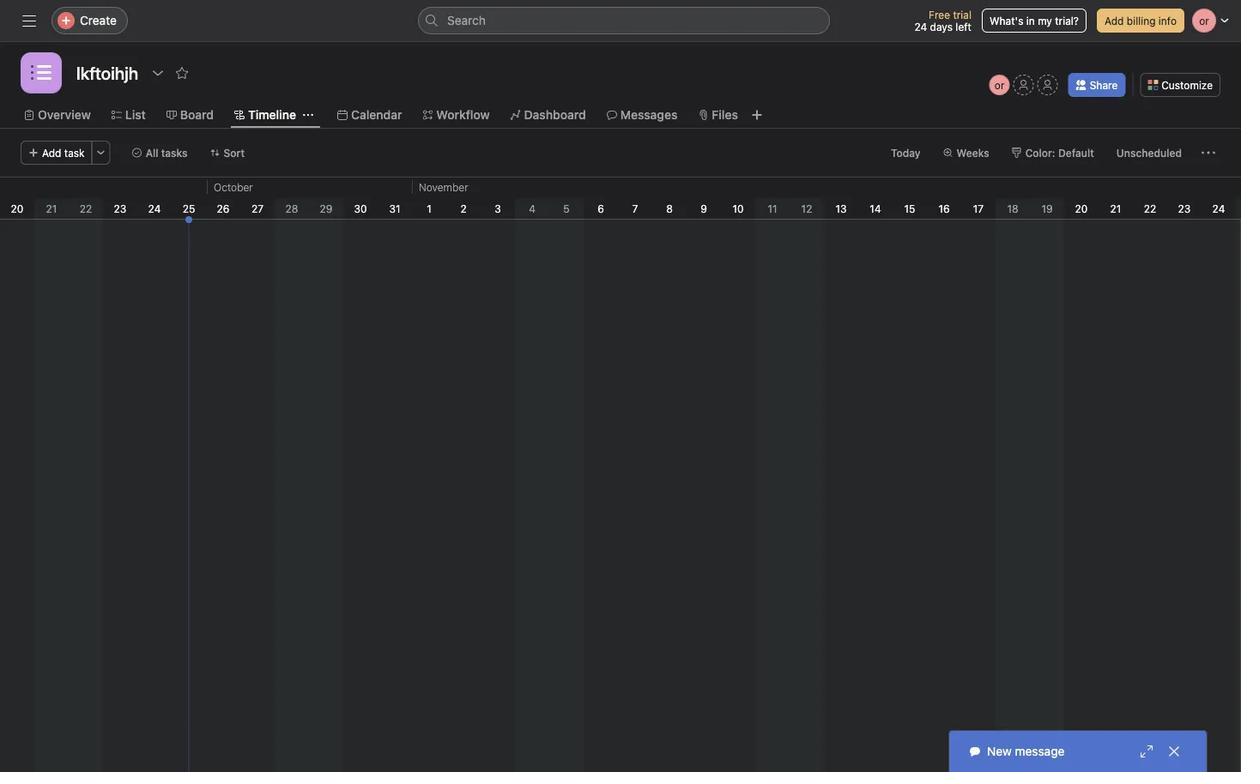 Task type: vqa. For each thing, say whether or not it's contained in the screenshot.
My tasks on the top left of the page
no



Task type: locate. For each thing, give the bounding box(es) containing it.
add left task
[[42, 147, 61, 159]]

0 horizontal spatial 22
[[80, 203, 92, 215]]

21 down unscheduled
[[1110, 203, 1121, 215]]

add left billing
[[1105, 15, 1124, 27]]

new message
[[987, 745, 1065, 759]]

1 horizontal spatial add
[[1105, 15, 1124, 27]]

24
[[914, 21, 927, 33], [148, 203, 161, 215], [1212, 203, 1225, 215]]

search list box
[[418, 7, 830, 34]]

17
[[973, 203, 984, 215]]

2
[[460, 203, 467, 215]]

30
[[354, 203, 367, 215]]

22
[[80, 203, 92, 215], [1144, 203, 1156, 215]]

unscheduled
[[1117, 147, 1182, 159]]

3
[[495, 203, 501, 215]]

24 left days
[[914, 21, 927, 33]]

12
[[801, 203, 812, 215]]

0 horizontal spatial 20
[[11, 203, 24, 215]]

22 down "unscheduled" dropdown button
[[1144, 203, 1156, 215]]

9
[[701, 203, 707, 215]]

timeline
[[248, 108, 296, 122]]

4
[[529, 203, 535, 215]]

add for add billing info
[[1105, 15, 1124, 27]]

25
[[183, 203, 195, 215]]

workflow
[[436, 108, 490, 122]]

add task
[[42, 147, 85, 159]]

7
[[632, 203, 638, 215]]

1 horizontal spatial 20
[[1075, 203, 1088, 215]]

1 horizontal spatial 21
[[1110, 203, 1121, 215]]

20 down add task button
[[11, 203, 24, 215]]

november
[[419, 181, 468, 193]]

tab actions image
[[303, 110, 313, 120]]

show options image
[[151, 66, 165, 80]]

messages link
[[607, 106, 678, 124]]

1
[[427, 203, 432, 215]]

all
[[146, 147, 158, 159]]

11
[[768, 203, 777, 215]]

workflow link
[[423, 106, 490, 124]]

20
[[11, 203, 24, 215], [1075, 203, 1088, 215]]

files link
[[698, 106, 738, 124]]

dashboard link
[[510, 106, 586, 124]]

trial
[[953, 9, 972, 21]]

5
[[563, 203, 570, 215]]

0 horizontal spatial 24
[[148, 203, 161, 215]]

today
[[891, 147, 921, 159]]

unscheduled button
[[1109, 141, 1190, 165]]

customize
[[1162, 79, 1213, 91]]

add billing info button
[[1097, 9, 1184, 33]]

customize button
[[1140, 73, 1221, 97]]

28
[[285, 203, 298, 215]]

19
[[1041, 203, 1053, 215]]

add
[[1105, 15, 1124, 27], [42, 147, 61, 159]]

list link
[[111, 106, 146, 124]]

my
[[1038, 15, 1052, 27]]

24 down more actions icon
[[1212, 203, 1225, 215]]

16
[[938, 203, 950, 215]]

what's in my trial? button
[[982, 9, 1087, 33]]

add for add task
[[42, 147, 61, 159]]

23
[[114, 203, 126, 215], [1178, 203, 1191, 215]]

None text field
[[72, 58, 143, 88]]

23 down unscheduled
[[1178, 203, 1191, 215]]

left
[[956, 21, 972, 33]]

15
[[904, 203, 915, 215]]

1 horizontal spatial 24
[[914, 21, 927, 33]]

all tasks button
[[124, 141, 195, 165]]

1 horizontal spatial 22
[[1144, 203, 1156, 215]]

20 right 19
[[1075, 203, 1088, 215]]

10
[[733, 203, 744, 215]]

1 vertical spatial add
[[42, 147, 61, 159]]

1 22 from the left
[[80, 203, 92, 215]]

0 vertical spatial add
[[1105, 15, 1124, 27]]

more actions image
[[96, 148, 106, 158]]

23 down all tasks dropdown button on the top left of the page
[[114, 203, 126, 215]]

24 left 25
[[148, 203, 161, 215]]

color:
[[1025, 147, 1055, 159]]

24 inside 'free trial 24 days left'
[[914, 21, 927, 33]]

14
[[870, 203, 881, 215]]

or
[[995, 79, 1005, 91]]

search button
[[418, 7, 830, 34]]

create button
[[51, 7, 128, 34]]

more actions image
[[1202, 146, 1215, 160]]

expand sidebar image
[[22, 14, 36, 27]]

21
[[46, 203, 57, 215], [1110, 203, 1121, 215]]

what's in my trial?
[[990, 15, 1079, 27]]

sort
[[224, 147, 245, 159]]

0 horizontal spatial 23
[[114, 203, 126, 215]]

18
[[1007, 203, 1018, 215]]

0 horizontal spatial 21
[[46, 203, 57, 215]]

billing
[[1127, 15, 1156, 27]]

2 22 from the left
[[1144, 203, 1156, 215]]

22 down task
[[80, 203, 92, 215]]

october
[[214, 181, 253, 193]]

21 down add task button
[[46, 203, 57, 215]]

tasks
[[161, 147, 188, 159]]

26
[[217, 203, 230, 215]]

calendar
[[351, 108, 402, 122]]

0 horizontal spatial add
[[42, 147, 61, 159]]

1 horizontal spatial 23
[[1178, 203, 1191, 215]]

overview link
[[24, 106, 91, 124]]

8
[[666, 203, 673, 215]]



Task type: describe. For each thing, give the bounding box(es) containing it.
timeline link
[[234, 106, 296, 124]]

1 21 from the left
[[46, 203, 57, 215]]

31
[[389, 203, 400, 215]]

or button
[[989, 75, 1010, 95]]

27
[[251, 203, 264, 215]]

board
[[180, 108, 214, 122]]

2 21 from the left
[[1110, 203, 1121, 215]]

in
[[1026, 15, 1035, 27]]

weeks button
[[935, 141, 997, 165]]

messages
[[620, 108, 678, 122]]

add billing info
[[1105, 15, 1177, 27]]

color: default button
[[1004, 141, 1102, 165]]

default
[[1058, 147, 1094, 159]]

weeks
[[957, 147, 989, 159]]

all tasks
[[146, 147, 188, 159]]

2 20 from the left
[[1075, 203, 1088, 215]]

calendar link
[[337, 106, 402, 124]]

info
[[1159, 15, 1177, 27]]

task
[[64, 147, 85, 159]]

what's
[[990, 15, 1023, 27]]

add task button
[[21, 141, 92, 165]]

trial?
[[1055, 15, 1079, 27]]

add to starred image
[[175, 66, 189, 80]]

list
[[125, 108, 146, 122]]

list image
[[31, 63, 51, 83]]

dashboard
[[524, 108, 586, 122]]

29
[[320, 203, 333, 215]]

days
[[930, 21, 953, 33]]

1 20 from the left
[[11, 203, 24, 215]]

files
[[712, 108, 738, 122]]

sort button
[[202, 141, 252, 165]]

expand new message image
[[1140, 745, 1154, 759]]

free
[[929, 9, 950, 21]]

share
[[1090, 79, 1118, 91]]

share button
[[1068, 73, 1125, 97]]

2 horizontal spatial 24
[[1212, 203, 1225, 215]]

free trial 24 days left
[[914, 9, 972, 33]]

add tab image
[[750, 108, 764, 122]]

today button
[[883, 141, 928, 165]]

board link
[[166, 106, 214, 124]]

overview
[[38, 108, 91, 122]]

2 23 from the left
[[1178, 203, 1191, 215]]

6
[[598, 203, 604, 215]]

color: default
[[1025, 147, 1094, 159]]

create
[[80, 13, 117, 27]]

1 23 from the left
[[114, 203, 126, 215]]

search
[[447, 13, 486, 27]]

close image
[[1167, 745, 1181, 759]]

13
[[836, 203, 847, 215]]



